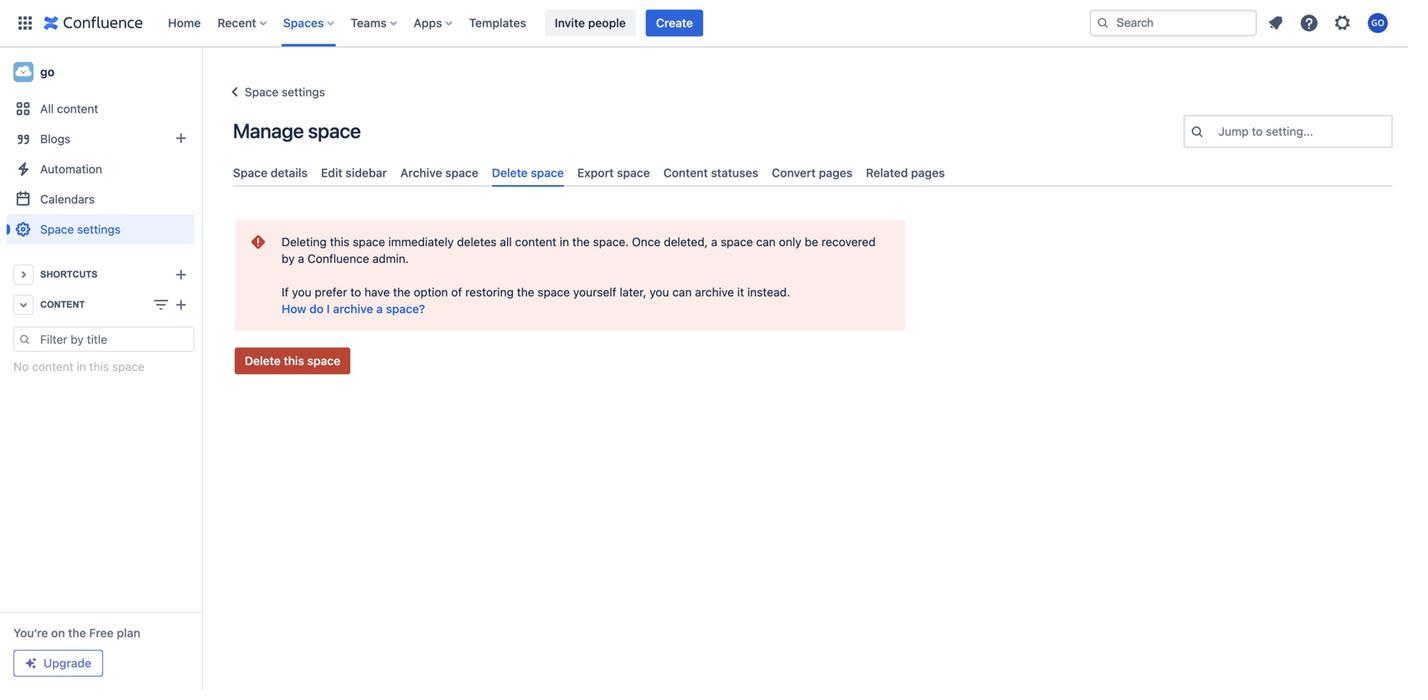 Task type: locate. For each thing, give the bounding box(es) containing it.
banner
[[0, 0, 1409, 47]]

content region
[[7, 327, 195, 376]]

space settings link down calendars
[[7, 215, 195, 245]]

space left details
[[233, 166, 268, 180]]

1 horizontal spatial space settings
[[245, 85, 325, 99]]

calendars link
[[7, 184, 195, 215]]

can right later,
[[673, 286, 692, 300]]

content
[[664, 166, 708, 180], [40, 300, 85, 310]]

content inside content statuses 'link'
[[664, 166, 708, 180]]

the
[[573, 235, 590, 249], [393, 286, 411, 300], [517, 286, 535, 300], [68, 627, 86, 641]]

this inside content region
[[89, 360, 109, 374]]

space up admin.
[[353, 235, 385, 249]]

archive
[[401, 166, 442, 180]]

1 vertical spatial space
[[233, 166, 268, 180]]

content down shortcuts
[[40, 300, 85, 310]]

0 vertical spatial a
[[711, 235, 718, 249]]

content for content
[[40, 300, 85, 310]]

1 vertical spatial delete
[[245, 354, 281, 368]]

jump to setting...
[[1219, 125, 1314, 138]]

0 horizontal spatial can
[[673, 286, 692, 300]]

delete for delete space
[[492, 166, 528, 180]]

the left the space.
[[573, 235, 590, 249]]

help icon image
[[1300, 13, 1320, 33]]

0 horizontal spatial content
[[40, 300, 85, 310]]

create
[[656, 16, 693, 30]]

deleted,
[[664, 235, 708, 249]]

1 vertical spatial content
[[515, 235, 557, 249]]

in
[[560, 235, 569, 249], [77, 360, 86, 374]]

space down filter by title field
[[112, 360, 145, 374]]

recent
[[218, 16, 256, 30]]

Filter by title field
[[35, 328, 194, 351]]

1 vertical spatial settings
[[77, 223, 121, 236]]

invite
[[555, 16, 585, 30]]

1 pages from the left
[[819, 166, 853, 180]]

content inside the deleting this space immediately deletes all content in the space. once deleted, a space can only be recovered by a confluence admin.
[[515, 235, 557, 249]]

0 vertical spatial space settings
[[245, 85, 325, 99]]

to right jump
[[1252, 125, 1263, 138]]

confluence image
[[44, 13, 143, 33], [44, 13, 143, 33]]

you right later,
[[650, 286, 669, 300]]

deleting
[[282, 235, 327, 249]]

the right the on
[[68, 627, 86, 641]]

content for all content
[[57, 102, 98, 116]]

invite people
[[555, 16, 626, 30]]

0 horizontal spatial archive
[[333, 302, 373, 316]]

space settings down calendars
[[40, 223, 121, 236]]

premium image
[[24, 657, 38, 671]]

shortcuts button
[[7, 260, 195, 290]]

space inside 'link'
[[531, 166, 564, 180]]

sidebar
[[346, 166, 387, 180]]

you're on the free plan
[[13, 627, 140, 641]]

can inside the deleting this space immediately deletes all content in the space. once deleted, a space can only be recovered by a confluence admin.
[[757, 235, 776, 249]]

space settings link up manage
[[225, 82, 325, 102]]

this inside button
[[284, 354, 304, 368]]

free
[[89, 627, 114, 641]]

0 horizontal spatial settings
[[77, 223, 121, 236]]

0 vertical spatial content
[[57, 102, 98, 116]]

it
[[738, 286, 744, 300]]

space settings inside space element
[[40, 223, 121, 236]]

1 horizontal spatial pages
[[911, 166, 945, 180]]

2 horizontal spatial this
[[330, 235, 350, 249]]

space inside button
[[307, 354, 341, 368]]

pages for related pages
[[911, 166, 945, 180]]

space
[[245, 85, 279, 99], [233, 166, 268, 180], [40, 223, 74, 236]]

how
[[282, 302, 306, 316]]

content button
[[7, 290, 195, 320]]

content statuses link
[[657, 159, 765, 187]]

a right deleted,
[[711, 235, 718, 249]]

can left only
[[757, 235, 776, 249]]

0 horizontal spatial you
[[292, 286, 312, 300]]

space settings
[[245, 85, 325, 99], [40, 223, 121, 236]]

content for content statuses
[[664, 166, 708, 180]]

this inside the deleting this space immediately deletes all content in the space. once deleted, a space can only be recovered by a confluence admin.
[[330, 235, 350, 249]]

home
[[168, 16, 201, 30]]

1 you from the left
[[292, 286, 312, 300]]

space settings up manage space on the left top
[[245, 85, 325, 99]]

pages
[[819, 166, 853, 180], [911, 166, 945, 180]]

export space link
[[571, 159, 657, 187]]

all
[[500, 235, 512, 249]]

1 horizontal spatial content
[[664, 166, 708, 180]]

this
[[330, 235, 350, 249], [284, 354, 304, 368], [89, 360, 109, 374]]

the inside the deleting this space immediately deletes all content in the space. once deleted, a space can only be recovered by a confluence admin.
[[573, 235, 590, 249]]

space.
[[593, 235, 629, 249]]

edit sidebar link
[[314, 159, 394, 187]]

in down filter by title field
[[77, 360, 86, 374]]

be
[[805, 235, 819, 249]]

manage
[[233, 119, 304, 143]]

content left statuses
[[664, 166, 708, 180]]

export
[[578, 166, 614, 180]]

1 horizontal spatial delete
[[492, 166, 528, 180]]

delete inside 'link'
[[492, 166, 528, 180]]

space
[[308, 119, 361, 143], [445, 166, 479, 180], [531, 166, 564, 180], [617, 166, 650, 180], [353, 235, 385, 249], [721, 235, 753, 249], [538, 286, 570, 300], [307, 354, 341, 368], [112, 360, 145, 374]]

0 vertical spatial to
[[1252, 125, 1263, 138]]

pages for convert pages
[[819, 166, 853, 180]]

settings icon image
[[1333, 13, 1353, 33]]

this up confluence
[[330, 235, 350, 249]]

settings down calendars link
[[77, 223, 121, 236]]

your profile and preferences image
[[1368, 13, 1389, 33]]

search image
[[1097, 16, 1110, 30]]

2 vertical spatial space
[[40, 223, 74, 236]]

change view image
[[151, 295, 171, 315]]

2 you from the left
[[650, 286, 669, 300]]

space left "export"
[[531, 166, 564, 180]]

related pages
[[866, 166, 945, 180]]

all content link
[[7, 94, 195, 124]]

automation
[[40, 162, 102, 176]]

content inside region
[[32, 360, 73, 374]]

content
[[57, 102, 98, 116], [515, 235, 557, 249], [32, 360, 73, 374]]

the right restoring
[[517, 286, 535, 300]]

a down 'have'
[[376, 302, 383, 316]]

convert pages
[[772, 166, 853, 180]]

0 horizontal spatial this
[[89, 360, 109, 374]]

you
[[292, 286, 312, 300], [650, 286, 669, 300]]

archive right the i
[[333, 302, 373, 316]]

space left yourself
[[538, 286, 570, 300]]

restoring
[[465, 286, 514, 300]]

settings up manage space on the left top
[[282, 85, 325, 99]]

0 horizontal spatial pages
[[819, 166, 853, 180]]

this down filter by title field
[[89, 360, 109, 374]]

2 vertical spatial a
[[376, 302, 383, 316]]

delete
[[492, 166, 528, 180], [245, 354, 281, 368]]

settings
[[282, 85, 325, 99], [77, 223, 121, 236]]

1 horizontal spatial this
[[284, 354, 304, 368]]

1 horizontal spatial can
[[757, 235, 776, 249]]

0 horizontal spatial space settings
[[40, 223, 121, 236]]

1 vertical spatial a
[[298, 252, 304, 266]]

pages right convert
[[819, 166, 853, 180]]

space up manage
[[245, 85, 279, 99]]

can
[[757, 235, 776, 249], [673, 286, 692, 300]]

archive space
[[401, 166, 479, 180]]

can for space
[[757, 235, 776, 249]]

go link
[[7, 55, 195, 89]]

a right by
[[298, 252, 304, 266]]

spaces button
[[278, 10, 341, 36]]

1 vertical spatial in
[[77, 360, 86, 374]]

1 vertical spatial to
[[351, 286, 361, 300]]

0 horizontal spatial to
[[351, 286, 361, 300]]

1 vertical spatial space settings link
[[7, 215, 195, 245]]

1 horizontal spatial to
[[1252, 125, 1263, 138]]

space down calendars
[[40, 223, 74, 236]]

people
[[588, 16, 626, 30]]

space up it
[[721, 235, 753, 249]]

this for delete
[[284, 354, 304, 368]]

delete for delete this space
[[245, 354, 281, 368]]

prefer
[[315, 286, 347, 300]]

1 vertical spatial space settings
[[40, 223, 121, 236]]

0 horizontal spatial delete
[[245, 354, 281, 368]]

0 vertical spatial delete
[[492, 166, 528, 180]]

0 vertical spatial space settings link
[[225, 82, 325, 102]]

2 pages from the left
[[911, 166, 945, 180]]

add shortcut image
[[171, 265, 191, 285]]

1 horizontal spatial in
[[560, 235, 569, 249]]

setting...
[[1266, 125, 1314, 138]]

once
[[632, 235, 661, 249]]

0 vertical spatial can
[[757, 235, 776, 249]]

recent button
[[213, 10, 273, 36]]

1 horizontal spatial a
[[376, 302, 383, 316]]

immediately
[[388, 235, 454, 249]]

delete inside button
[[245, 354, 281, 368]]

0 vertical spatial settings
[[282, 85, 325, 99]]

in left the space.
[[560, 235, 569, 249]]

2 vertical spatial content
[[32, 360, 73, 374]]

pages right related
[[911, 166, 945, 180]]

0 horizontal spatial in
[[77, 360, 86, 374]]

can inside the if you prefer to have the option of restoring the space yourself later, you can archive it instead. how do i archive a space?
[[673, 286, 692, 300]]

to
[[1252, 125, 1263, 138], [351, 286, 361, 300]]

space element
[[0, 47, 201, 691]]

0 vertical spatial in
[[560, 235, 569, 249]]

1 horizontal spatial archive
[[695, 286, 734, 300]]

tab list
[[226, 159, 1400, 187]]

space right "export"
[[617, 166, 650, 180]]

1 vertical spatial archive
[[333, 302, 373, 316]]

1 horizontal spatial you
[[650, 286, 669, 300]]

home link
[[163, 10, 206, 36]]

deleting this space immediately deletes all content in the space. once deleted, a space can only be recovered by a confluence admin.
[[282, 235, 876, 266]]

1 horizontal spatial settings
[[282, 85, 325, 99]]

edit sidebar
[[321, 166, 387, 180]]

content statuses
[[664, 166, 759, 180]]

if
[[282, 286, 289, 300]]

templates
[[469, 16, 526, 30]]

a
[[711, 235, 718, 249], [298, 252, 304, 266], [376, 302, 383, 316]]

content inside content dropdown button
[[40, 300, 85, 310]]

0 vertical spatial content
[[664, 166, 708, 180]]

convert
[[772, 166, 816, 180]]

1 vertical spatial can
[[673, 286, 692, 300]]

1 vertical spatial content
[[40, 300, 85, 310]]

to up how do i archive a space? button
[[351, 286, 361, 300]]

all
[[40, 102, 54, 116]]

you right 'if'
[[292, 286, 312, 300]]

space down the i
[[307, 354, 341, 368]]

this down the how
[[284, 354, 304, 368]]

space details link
[[226, 159, 314, 187]]

archive left it
[[695, 286, 734, 300]]



Task type: vqa. For each thing, say whether or not it's contained in the screenshot.
Notifications image
no



Task type: describe. For each thing, give the bounding box(es) containing it.
settings inside space element
[[77, 223, 121, 236]]

related
[[866, 166, 908, 180]]

shortcuts
[[40, 270, 98, 280]]

i
[[327, 302, 330, 316]]

space details
[[233, 166, 308, 180]]

space right archive
[[445, 166, 479, 180]]

create link
[[646, 10, 703, 36]]

go
[[40, 65, 55, 79]]

deletes
[[457, 235, 497, 249]]

no content in this space
[[13, 360, 145, 374]]

blogs link
[[7, 124, 195, 154]]

apps button
[[409, 10, 459, 36]]

space inside 'link'
[[617, 166, 650, 180]]

space inside content region
[[112, 360, 145, 374]]

global element
[[10, 0, 1087, 47]]

the up space?
[[393, 286, 411, 300]]

calendars
[[40, 192, 95, 206]]

content for no content in this space
[[32, 360, 73, 374]]

0 vertical spatial space
[[245, 85, 279, 99]]

upgrade button
[[14, 652, 102, 677]]

yourself
[[573, 286, 617, 300]]

spaces
[[283, 16, 324, 30]]

of
[[451, 286, 462, 300]]

this for deleting
[[330, 235, 350, 249]]

tab list containing space details
[[226, 159, 1400, 187]]

export space
[[578, 166, 650, 180]]

edit
[[321, 166, 343, 180]]

teams
[[351, 16, 387, 30]]

recovered
[[822, 235, 876, 249]]

Search settings text field
[[1219, 123, 1222, 140]]

2 horizontal spatial a
[[711, 235, 718, 249]]

banner containing home
[[0, 0, 1409, 47]]

Search field
[[1090, 10, 1258, 36]]

a inside the if you prefer to have the option of restoring the space yourself later, you can archive it instead. how do i archive a space?
[[376, 302, 383, 316]]

jump
[[1219, 125, 1249, 138]]

notification icon image
[[1266, 13, 1286, 33]]

if you prefer to have the option of restoring the space yourself later, you can archive it instead. how do i archive a space?
[[282, 286, 791, 316]]

the inside space element
[[68, 627, 86, 641]]

all content
[[40, 102, 98, 116]]

in inside the deleting this space immediately deletes all content in the space. once deleted, a space can only be recovered by a confluence admin.
[[560, 235, 569, 249]]

statuses
[[711, 166, 759, 180]]

option
[[414, 286, 448, 300]]

convert pages link
[[765, 159, 860, 187]]

delete this space
[[245, 354, 341, 368]]

do
[[310, 302, 324, 316]]

0 vertical spatial archive
[[695, 286, 734, 300]]

collapse sidebar image
[[183, 55, 220, 89]]

manage space
[[233, 119, 361, 143]]

later,
[[620, 286, 647, 300]]

admin.
[[373, 252, 409, 266]]

automation link
[[7, 154, 195, 184]]

delete this space button
[[235, 348, 351, 375]]

templates link
[[464, 10, 532, 36]]

related pages link
[[860, 159, 952, 187]]

how do i archive a space? button
[[282, 301, 425, 318]]

space inside tab list
[[233, 166, 268, 180]]

create a page image
[[171, 295, 191, 315]]

by
[[282, 252, 295, 266]]

can for you
[[673, 286, 692, 300]]

details
[[271, 166, 308, 180]]

only
[[779, 235, 802, 249]]

instead.
[[748, 286, 791, 300]]

teams button
[[346, 10, 404, 36]]

in inside content region
[[77, 360, 86, 374]]

0 horizontal spatial a
[[298, 252, 304, 266]]

on
[[51, 627, 65, 641]]

delete space link
[[485, 159, 571, 187]]

confluence
[[308, 252, 369, 266]]

delete space
[[492, 166, 564, 180]]

space inside the if you prefer to have the option of restoring the space yourself later, you can archive it instead. how do i archive a space?
[[538, 286, 570, 300]]

invite people button
[[545, 10, 636, 36]]

to inside the if you prefer to have the option of restoring the space yourself later, you can archive it instead. how do i archive a space?
[[351, 286, 361, 300]]

apps
[[414, 16, 442, 30]]

no
[[13, 360, 29, 374]]

1 horizontal spatial space settings link
[[225, 82, 325, 102]]

create a blog image
[[171, 128, 191, 148]]

you're
[[13, 627, 48, 641]]

0 horizontal spatial space settings link
[[7, 215, 195, 245]]

appswitcher icon image
[[15, 13, 35, 33]]

have
[[365, 286, 390, 300]]

archive space link
[[394, 159, 485, 187]]

upgrade
[[43, 657, 92, 671]]

blogs
[[40, 132, 71, 146]]

space?
[[386, 302, 425, 316]]

plan
[[117, 627, 140, 641]]

space up edit
[[308, 119, 361, 143]]



